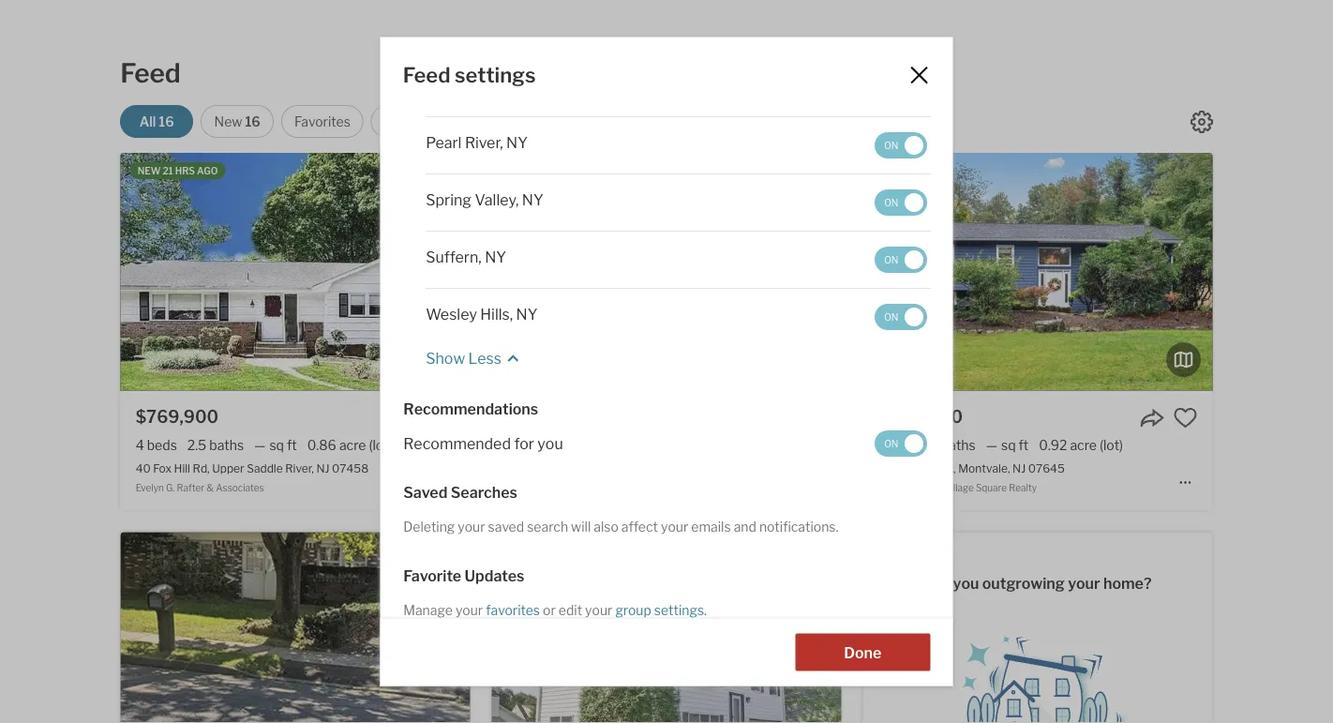 Task type: vqa. For each thing, say whether or not it's contained in the screenshot.
1st baths from the left
yes



Task type: describe. For each thing, give the bounding box(es) containing it.
rd,
[[193, 462, 210, 475]]

Open House radio
[[487, 105, 587, 138]]

show less link
[[426, 342, 524, 370]]

done
[[845, 644, 882, 662]]

feed for feed settings
[[403, 62, 451, 87]]

acre for $890,000
[[1071, 437, 1098, 453]]

st,
[[943, 462, 956, 475]]

suffern,
[[426, 248, 481, 266]]

4 beds for 3 baths
[[507, 437, 549, 453]]

sq for $890,000
[[1002, 437, 1016, 453]]

are
[[924, 574, 950, 593]]

valley,
[[475, 191, 519, 209]]

favorite
[[403, 568, 461, 586]]

40
[[136, 462, 151, 475]]

also
[[594, 520, 619, 536]]

edit
[[558, 603, 582, 619]]

open sun, 12pm to 2pm
[[613, 165, 730, 176]]

0.92
[[1040, 437, 1068, 453]]

upper
[[212, 462, 244, 475]]

favorites
[[295, 114, 351, 129]]

Favorites radio
[[282, 105, 364, 138]]

or
[[543, 603, 556, 619]]

sold
[[700, 114, 727, 129]]

2pm
[[709, 165, 730, 176]]

— sq ft for $769,900
[[254, 437, 297, 453]]

sun,
[[642, 165, 664, 176]]

16 for all 16
[[159, 114, 174, 129]]

beds for $890,000
[[890, 437, 920, 453]]

deleting
[[403, 520, 455, 536]]

nanuet,
[[426, 76, 480, 95]]

ny for river,
[[506, 134, 528, 152]]

new
[[214, 114, 242, 129]]

done button
[[796, 634, 931, 671]]

spring
[[426, 191, 471, 209]]

saved searches
[[403, 484, 517, 502]]

2 beds from the left
[[518, 437, 549, 453]]

4 for 3 baths
[[507, 437, 516, 453]]

— sq ft for $890,000
[[986, 437, 1029, 453]]

your down favorite updates
[[455, 603, 483, 619]]

&
[[207, 482, 214, 494]]

favorite updates
[[403, 568, 524, 586]]

3 for 5 beds
[[930, 437, 939, 453]]

beds for $769,900
[[147, 437, 177, 453]]

ago for $769,900
[[197, 165, 218, 176]]

williams
[[906, 482, 943, 494]]

house
[[535, 114, 575, 129]]

days
[[542, 165, 568, 176]]

favorite button checkbox for $769,900
[[431, 406, 455, 430]]

new for $799,900
[[509, 165, 532, 176]]

baths for $890,000
[[942, 437, 976, 453]]

All radio
[[120, 105, 193, 138]]

2 van wyck st, montvale, nj 07645 keller williams village square realty
[[879, 462, 1065, 494]]

notifications.
[[759, 520, 839, 536]]

new 16
[[214, 114, 261, 129]]

manage your favorites or edit your group settings.
[[403, 603, 707, 619]]

suffern, ny
[[426, 248, 506, 266]]

search
[[527, 520, 568, 536]]

deleting your saved search will also affect your emails and notifications.
[[403, 520, 839, 536]]

status
[[771, 114, 811, 129]]

saved
[[488, 520, 524, 536]]

are you outgrowing your home?
[[924, 574, 1152, 593]]

1 horizontal spatial you
[[954, 574, 980, 593]]

favorite button image for $890,000
[[1174, 406, 1198, 430]]

howard
[[507, 482, 541, 494]]

0 horizontal spatial you
[[537, 435, 563, 453]]

show less
[[426, 350, 501, 368]]

0.86 acre (lot)
[[307, 437, 393, 453]]

square
[[976, 482, 1008, 494]]

recommended
[[403, 435, 511, 453]]

2 horizontal spatial 4
[[534, 165, 541, 176]]

your right affect
[[661, 520, 688, 536]]

ny for hills,
[[516, 305, 538, 324]]

— for $769,900
[[254, 437, 266, 453]]

— for $890,000
[[986, 437, 998, 453]]

Sold radio
[[677, 105, 750, 138]]

acre for $769,900
[[339, 437, 366, 453]]

40 fox hill rd, upper saddle river, nj 07458 evelyn g. rafter & associates
[[136, 462, 369, 494]]

baths for $769,900
[[209, 437, 244, 453]]

ft for $769,900
[[287, 437, 297, 453]]

favorite button checkbox for $890,000
[[1174, 406, 1198, 430]]

new 4 days ago
[[509, 165, 590, 176]]

12pm
[[666, 165, 692, 176]]

settings.
[[654, 603, 707, 619]]

group
[[615, 603, 651, 619]]

5
[[879, 437, 887, 453]]

$890,000
[[879, 407, 964, 427]]

saved
[[403, 484, 447, 502]]

hills,
[[480, 305, 513, 324]]

feed for feed
[[120, 57, 181, 89]]

change for status change
[[814, 114, 861, 129]]

price change
[[384, 114, 466, 129]]

2.5
[[187, 437, 207, 453]]

feed settings
[[403, 62, 536, 87]]

ft for $890,000
[[1019, 437, 1029, 453]]

0.86
[[307, 437, 337, 453]]

rafter
[[177, 482, 205, 494]]

your left the saved
[[458, 520, 485, 536]]

pearl river, ny
[[426, 134, 528, 152]]

07458
[[332, 462, 369, 475]]

manage
[[403, 603, 452, 619]]

3 baths for 5 beds
[[930, 437, 976, 453]]

Price Change radio
[[371, 105, 479, 138]]

river, inside 40 fox hill rd, upper saddle river, nj 07458 evelyn g. rafter & associates
[[285, 462, 314, 475]]



Task type: locate. For each thing, give the bounding box(es) containing it.
realty down 07645
[[1010, 482, 1038, 494]]

4
[[534, 165, 541, 176], [136, 437, 144, 453], [507, 437, 516, 453]]

beds
[[147, 437, 177, 453], [518, 437, 549, 453], [890, 437, 920, 453]]

2 16 from the left
[[245, 114, 261, 129]]

— sq ft up montvale,
[[986, 437, 1029, 453]]

0 horizontal spatial realty
[[598, 482, 626, 494]]

village
[[945, 482, 974, 494]]

will
[[571, 520, 591, 536]]

2 favorite button image from the left
[[1174, 406, 1198, 430]]

rand
[[573, 482, 596, 494]]

— sq ft up saddle
[[254, 437, 297, 453]]

(lot) right 0.86
[[369, 437, 393, 453]]

feed up all
[[120, 57, 181, 89]]

1 horizontal spatial —
[[986, 437, 998, 453]]

open house
[[499, 114, 575, 129]]

acre right 0.92
[[1071, 437, 1098, 453]]

1 beds from the left
[[147, 437, 177, 453]]

0 horizontal spatial sq
[[270, 437, 284, 453]]

realty
[[598, 482, 626, 494], [1010, 482, 1038, 494]]

0 horizontal spatial favorite button checkbox
[[431, 406, 455, 430]]

searches
[[450, 484, 517, 502]]

2
[[879, 462, 885, 475]]

change
[[419, 114, 466, 129], [814, 114, 861, 129]]

sq for $769,900
[[270, 437, 284, 453]]

0 horizontal spatial —
[[254, 437, 266, 453]]

2 horizontal spatial baths
[[942, 437, 976, 453]]

your right edit
[[585, 603, 612, 619]]

1 horizontal spatial 4 beds
[[507, 437, 549, 453]]

0 horizontal spatial acre
[[339, 437, 366, 453]]

0 horizontal spatial 4 beds
[[136, 437, 177, 453]]

4 beds
[[136, 437, 177, 453], [507, 437, 549, 453]]

feed up price change option
[[403, 62, 451, 87]]

5 beds
[[879, 437, 920, 453]]

0 horizontal spatial change
[[419, 114, 466, 129]]

2 (lot) from the left
[[1100, 437, 1124, 453]]

1 horizontal spatial new
[[509, 165, 532, 176]]

— up montvale,
[[986, 437, 998, 453]]

1 favorite button checkbox from the left
[[431, 406, 455, 430]]

New radio
[[201, 105, 274, 138]]

0 vertical spatial you
[[537, 435, 563, 453]]

new for $769,900
[[138, 165, 161, 176]]

(lot) right 0.92
[[1100, 437, 1124, 453]]

0 horizontal spatial favorite button image
[[431, 406, 455, 430]]

wesley hills, ny
[[426, 305, 538, 324]]

change inside radio
[[814, 114, 861, 129]]

insights
[[608, 114, 657, 129]]

group settings. link
[[612, 603, 707, 619]]

hrs
[[175, 165, 195, 176]]

nj inside 40 fox hill rd, upper saddle river, nj 07458 evelyn g. rafter & associates
[[316, 462, 330, 475]]

0 horizontal spatial river,
[[285, 462, 314, 475]]

16 inside all radio
[[159, 114, 174, 129]]

2 3 from the left
[[930, 437, 939, 453]]

ft left 0.86
[[287, 437, 297, 453]]

2 new from the left
[[509, 165, 532, 176]]

nj inside 2 van wyck st, montvale, nj 07645 keller williams village square realty
[[1013, 462, 1026, 475]]

4 for 2.5 baths
[[136, 437, 144, 453]]

1 horizontal spatial favorite button image
[[1174, 406, 1198, 430]]

1 horizontal spatial baths
[[570, 437, 605, 453]]

1 horizontal spatial beds
[[518, 437, 549, 453]]

sq
[[270, 437, 284, 453], [1002, 437, 1016, 453]]

3 baths up 'st,'
[[930, 437, 976, 453]]

realty right rand
[[598, 482, 626, 494]]

1 — from the left
[[254, 437, 266, 453]]

change up pearl
[[419, 114, 466, 129]]

favorite button checkbox
[[431, 406, 455, 430], [1174, 406, 1198, 430]]

1 horizontal spatial feed
[[403, 62, 451, 87]]

sq up saddle
[[270, 437, 284, 453]]

baths up upper
[[209, 437, 244, 453]]

0.92 acre (lot)
[[1040, 437, 1124, 453]]

1 16 from the left
[[159, 114, 174, 129]]

acre up the 07458
[[339, 437, 366, 453]]

3 baths up rand
[[559, 437, 605, 453]]

(lot) for $890,000
[[1100, 437, 1124, 453]]

wesley
[[426, 305, 477, 324]]

ft left 0.92
[[1019, 437, 1029, 453]]

16 right all
[[159, 114, 174, 129]]

2 4 beds from the left
[[507, 437, 549, 453]]

Status Change radio
[[758, 105, 874, 138]]

3 baths from the left
[[942, 437, 976, 453]]

07645
[[1029, 462, 1065, 475]]

1 nj from the left
[[316, 462, 330, 475]]

4 beds for 2.5 baths
[[136, 437, 177, 453]]

3 for 4 beds
[[559, 437, 567, 453]]

to
[[694, 165, 707, 176]]

photo of 40 fox hill rd, upper saddle river, nj 07458 image
[[121, 153, 470, 391]]

0 horizontal spatial ft
[[287, 437, 297, 453]]

(lot) for $769,900
[[369, 437, 393, 453]]

1 acre from the left
[[339, 437, 366, 453]]

river, down 0.86
[[285, 462, 314, 475]]

you right "are" at the bottom
[[954, 574, 980, 593]]

evelyn
[[136, 482, 164, 494]]

favorite button image for $769,900
[[431, 406, 455, 430]]

1 horizontal spatial ft
[[1019, 437, 1029, 453]]

favorites
[[486, 603, 540, 619]]

1 horizontal spatial ago
[[570, 165, 590, 176]]

1 — sq ft from the left
[[254, 437, 297, 453]]

4 left days in the left top of the page
[[534, 165, 541, 176]]

2 favorite button checkbox from the left
[[1174, 406, 1198, 430]]

3 down $799,900
[[559, 437, 567, 453]]

ago right days in the left top of the page
[[570, 165, 590, 176]]

0 horizontal spatial 16
[[159, 114, 174, 129]]

ny right hills,
[[516, 305, 538, 324]]

1 horizontal spatial — sq ft
[[986, 437, 1029, 453]]

ny right suffern,
[[485, 248, 506, 266]]

2 realty from the left
[[1010, 482, 1038, 494]]

0 horizontal spatial 4
[[136, 437, 144, 453]]

2 nj from the left
[[1013, 462, 1026, 475]]

ago for $799,900
[[570, 165, 590, 176]]

change inside option
[[419, 114, 466, 129]]

2 horizontal spatial beds
[[890, 437, 920, 453]]

change for price change
[[419, 114, 466, 129]]

1 ft from the left
[[287, 437, 297, 453]]

hill
[[174, 462, 190, 475]]

ago right hrs
[[197, 165, 218, 176]]

your left home?
[[1069, 574, 1101, 593]]

for
[[514, 435, 534, 453]]

associates
[[216, 482, 264, 494]]

hanna
[[543, 482, 571, 494]]

1 horizontal spatial 4
[[507, 437, 516, 453]]

2 acre from the left
[[1071, 437, 1098, 453]]

fox
[[153, 462, 172, 475]]

0 horizontal spatial baths
[[209, 437, 244, 453]]

beds down $799,900
[[518, 437, 549, 453]]

new
[[138, 165, 161, 176], [509, 165, 532, 176]]

beds up fox
[[147, 437, 177, 453]]

1 (lot) from the left
[[369, 437, 393, 453]]

affect
[[621, 520, 658, 536]]

0 vertical spatial river,
[[465, 134, 503, 152]]

photo of 118 e carroll st, pearl river, ny 10965 image
[[492, 532, 842, 723]]

$769,900
[[136, 407, 219, 427]]

1 sq from the left
[[270, 437, 284, 453]]

van
[[888, 462, 908, 475]]

1 ago from the left
[[197, 165, 218, 176]]

2 — from the left
[[986, 437, 998, 453]]

0 horizontal spatial 3 baths
[[559, 437, 605, 453]]

3 up wyck
[[930, 437, 939, 453]]

change right status at right
[[814, 114, 861, 129]]

1 realty from the left
[[598, 482, 626, 494]]

0 horizontal spatial nj
[[316, 462, 330, 475]]

option group containing all
[[120, 105, 874, 138]]

g.
[[166, 482, 175, 494]]

1 horizontal spatial realty
[[1010, 482, 1038, 494]]

1 vertical spatial you
[[954, 574, 980, 593]]

baths up 'st,'
[[942, 437, 976, 453]]

2 ft from the left
[[1019, 437, 1029, 453]]

and
[[734, 520, 756, 536]]

beds right 5
[[890, 437, 920, 453]]

0 horizontal spatial (lot)
[[369, 437, 393, 453]]

1 horizontal spatial acre
[[1071, 437, 1098, 453]]

all 16
[[139, 114, 174, 129]]

1 baths from the left
[[209, 437, 244, 453]]

status change
[[771, 114, 861, 129]]

16 right new
[[245, 114, 261, 129]]

home?
[[1104, 574, 1152, 593]]

4 up 40
[[136, 437, 144, 453]]

0 horizontal spatial feed
[[120, 57, 181, 89]]

all
[[139, 114, 156, 129]]

0 horizontal spatial ago
[[197, 165, 218, 176]]

you right "for"
[[537, 435, 563, 453]]

3 beds from the left
[[890, 437, 920, 453]]

1 4 beds from the left
[[136, 437, 177, 453]]

1 horizontal spatial river,
[[465, 134, 503, 152]]

1 horizontal spatial favorite button checkbox
[[1174, 406, 1198, 430]]

settings
[[455, 62, 536, 87]]

new 21 hrs ago
[[138, 165, 218, 176]]

baths
[[209, 437, 244, 453], [570, 437, 605, 453], [942, 437, 976, 453]]

1 horizontal spatial 3 baths
[[930, 437, 976, 453]]

new left days in the left top of the page
[[509, 165, 532, 176]]

—
[[254, 437, 266, 453], [986, 437, 998, 453]]

river, down open
[[465, 134, 503, 152]]

ny down open
[[506, 134, 528, 152]]

4 beds down $799,900
[[507, 437, 549, 453]]

ny for valley,
[[522, 191, 543, 209]]

wyck
[[910, 462, 940, 475]]

ny down "new 4 days ago"
[[522, 191, 543, 209]]

ny
[[484, 76, 505, 95], [506, 134, 528, 152], [522, 191, 543, 209], [485, 248, 506, 266], [516, 305, 538, 324]]

open
[[499, 114, 532, 129]]

photo of 4 robert ct, nanuet, ny 10954 image
[[492, 153, 842, 391]]

realty inside 2 van wyck st, montvale, nj 07645 keller williams village square realty
[[1010, 482, 1038, 494]]

2 3 baths from the left
[[930, 437, 976, 453]]

howard hanna rand realty
[[507, 482, 626, 494]]

2 baths from the left
[[570, 437, 605, 453]]

option group
[[120, 105, 874, 138]]

2 ago from the left
[[570, 165, 590, 176]]

river,
[[465, 134, 503, 152], [285, 462, 314, 475]]

2 — sq ft from the left
[[986, 437, 1029, 453]]

photo of 3 valley dr, nanuet, ny 10954 image
[[121, 532, 470, 723]]

0 horizontal spatial — sq ft
[[254, 437, 297, 453]]

1 horizontal spatial 3
[[930, 437, 939, 453]]

open
[[613, 165, 640, 176]]

1 new from the left
[[138, 165, 161, 176]]

1 vertical spatial river,
[[285, 462, 314, 475]]

recommended for you
[[403, 435, 563, 453]]

ny right "nanuet," in the top of the page
[[484, 76, 505, 95]]

less
[[468, 350, 501, 368]]

4 beds up fox
[[136, 437, 177, 453]]

1 favorite button image from the left
[[431, 406, 455, 430]]

2 sq from the left
[[1002, 437, 1016, 453]]

3
[[559, 437, 567, 453], [930, 437, 939, 453]]

montvale,
[[959, 462, 1011, 475]]

favorite button image
[[431, 406, 455, 430], [1174, 406, 1198, 430]]

4 up howard
[[507, 437, 516, 453]]

saddle
[[247, 462, 283, 475]]

nanuet, ny
[[426, 76, 505, 95]]

new left 21
[[138, 165, 161, 176]]

21
[[163, 165, 173, 176]]

photo of 2 van wyck st, montvale, nj 07645 image
[[864, 153, 1213, 391]]

16 for new 16
[[245, 114, 261, 129]]

outgrowing
[[983, 574, 1065, 593]]

price
[[384, 114, 416, 129]]

nj down 0.86
[[316, 462, 330, 475]]

an image of a house image
[[945, 622, 1132, 723]]

1 horizontal spatial change
[[814, 114, 861, 129]]

1 3 from the left
[[559, 437, 567, 453]]

0 horizontal spatial new
[[138, 165, 161, 176]]

1 3 baths from the left
[[559, 437, 605, 453]]

1 horizontal spatial sq
[[1002, 437, 1016, 453]]

2.5 baths
[[187, 437, 244, 453]]

1 horizontal spatial nj
[[1013, 462, 1026, 475]]

0 horizontal spatial 3
[[559, 437, 567, 453]]

sq up montvale,
[[1002, 437, 1016, 453]]

$799,900
[[507, 407, 590, 427]]

keller
[[879, 482, 904, 494]]

updates
[[464, 568, 524, 586]]

2 change from the left
[[814, 114, 861, 129]]

1 horizontal spatial 16
[[245, 114, 261, 129]]

1 horizontal spatial (lot)
[[1100, 437, 1124, 453]]

pearl
[[426, 134, 461, 152]]

baths up rand
[[570, 437, 605, 453]]

16 inside new option
[[245, 114, 261, 129]]

3 baths
[[559, 437, 605, 453], [930, 437, 976, 453]]

Insights radio
[[595, 105, 670, 138]]

nj left 07645
[[1013, 462, 1026, 475]]

favorites link
[[483, 603, 543, 619]]

3 baths for 4 beds
[[559, 437, 605, 453]]

— up saddle
[[254, 437, 266, 453]]

1 change from the left
[[419, 114, 466, 129]]

0 horizontal spatial beds
[[147, 437, 177, 453]]



